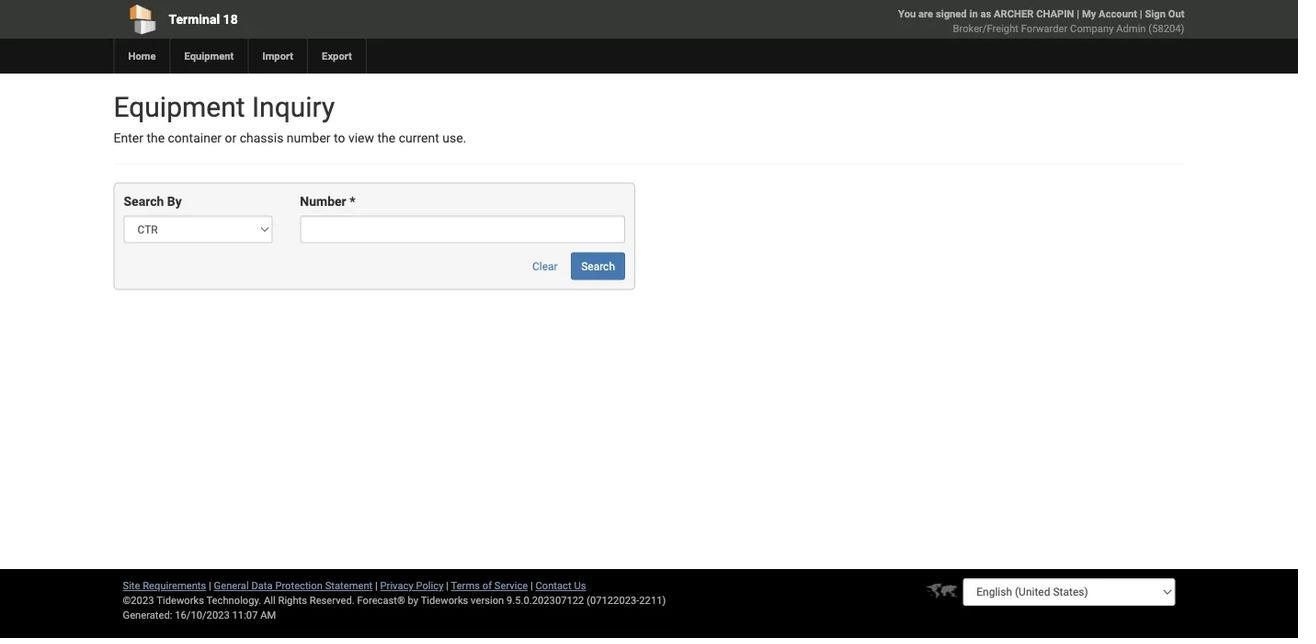 Task type: describe. For each thing, give the bounding box(es) containing it.
as
[[980, 8, 991, 20]]

import
[[262, 50, 293, 62]]

of
[[482, 580, 492, 592]]

| up forecast®
[[375, 580, 378, 592]]

2211)
[[639, 594, 666, 606]]

general
[[214, 580, 249, 592]]

privacy
[[380, 580, 413, 592]]

sign out link
[[1145, 8, 1185, 20]]

11:07
[[232, 609, 258, 621]]

view
[[348, 131, 374, 146]]

policy
[[416, 580, 444, 592]]

data
[[251, 580, 273, 592]]

container
[[168, 131, 222, 146]]

admin
[[1116, 23, 1146, 34]]

to
[[334, 131, 345, 146]]

equipment link
[[170, 39, 248, 74]]

(07122023-
[[587, 594, 639, 606]]

by
[[167, 194, 182, 209]]

use.
[[442, 131, 466, 146]]

clear
[[532, 260, 558, 273]]

technology.
[[206, 594, 261, 606]]

service
[[494, 580, 528, 592]]

in
[[969, 8, 978, 20]]

out
[[1168, 8, 1185, 20]]

terms
[[451, 580, 480, 592]]

chapin
[[1036, 8, 1074, 20]]

equipment for equipment inquiry enter the container or chassis number to view the current use.
[[114, 91, 245, 123]]

signed
[[936, 8, 967, 20]]

number
[[300, 194, 346, 209]]

version
[[471, 594, 504, 606]]

| left my
[[1077, 8, 1079, 20]]

clear button
[[522, 252, 568, 280]]

search button
[[571, 252, 625, 280]]

16/10/2023
[[175, 609, 230, 621]]

enter
[[114, 131, 143, 146]]

requirements
[[143, 580, 206, 592]]

search for search by
[[124, 194, 164, 209]]

2 the from the left
[[377, 131, 396, 146]]

my
[[1082, 8, 1096, 20]]

inquiry
[[252, 91, 335, 123]]

©2023 tideworks
[[123, 594, 204, 606]]

forwarder
[[1021, 23, 1068, 34]]

you are signed in as archer chapin | my account | sign out broker/freight forwarder company admin (58204)
[[898, 8, 1185, 34]]

number
[[287, 131, 331, 146]]

import link
[[248, 39, 307, 74]]

contact us link
[[536, 580, 586, 592]]

am
[[260, 609, 276, 621]]



Task type: vqa. For each thing, say whether or not it's contained in the screenshot.
*
yes



Task type: locate. For each thing, give the bounding box(es) containing it.
search by
[[124, 194, 182, 209]]

protection
[[275, 580, 323, 592]]

search inside button
[[581, 260, 615, 273]]

(58204)
[[1149, 23, 1185, 34]]

1 the from the left
[[147, 131, 165, 146]]

18
[[223, 11, 238, 27]]

site requirements | general data protection statement | privacy policy | terms of service | contact us ©2023 tideworks technology. all rights reserved. forecast® by tideworks version 9.5.0.202307122 (07122023-2211) generated: 16/10/2023 11:07 am
[[123, 580, 666, 621]]

site requirements link
[[123, 580, 206, 592]]

*
[[350, 194, 355, 209]]

number *
[[300, 194, 355, 209]]

the
[[147, 131, 165, 146], [377, 131, 396, 146]]

site
[[123, 580, 140, 592]]

| left the general
[[209, 580, 211, 592]]

equipment for equipment
[[184, 50, 234, 62]]

are
[[919, 8, 933, 20]]

equipment up the container
[[114, 91, 245, 123]]

1 vertical spatial equipment
[[114, 91, 245, 123]]

|
[[1077, 8, 1079, 20], [1140, 8, 1142, 20], [209, 580, 211, 592], [375, 580, 378, 592], [446, 580, 449, 592], [530, 580, 533, 592]]

archer
[[994, 8, 1034, 20]]

you
[[898, 8, 916, 20]]

search right clear button
[[581, 260, 615, 273]]

equipment
[[184, 50, 234, 62], [114, 91, 245, 123]]

sign
[[1145, 8, 1166, 20]]

all
[[264, 594, 276, 606]]

current
[[399, 131, 439, 146]]

account
[[1099, 8, 1137, 20]]

0 horizontal spatial search
[[124, 194, 164, 209]]

| left 'sign'
[[1140, 8, 1142, 20]]

statement
[[325, 580, 373, 592]]

1 vertical spatial search
[[581, 260, 615, 273]]

forecast®
[[357, 594, 405, 606]]

search
[[124, 194, 164, 209], [581, 260, 615, 273]]

equipment inside equipment inquiry enter the container or chassis number to view the current use.
[[114, 91, 245, 123]]

by
[[408, 594, 418, 606]]

1 horizontal spatial search
[[581, 260, 615, 273]]

1 horizontal spatial the
[[377, 131, 396, 146]]

tideworks
[[421, 594, 468, 606]]

us
[[574, 580, 586, 592]]

terminal 18
[[169, 11, 238, 27]]

0 horizontal spatial the
[[147, 131, 165, 146]]

reserved.
[[310, 594, 355, 606]]

broker/freight
[[953, 23, 1019, 34]]

Number * text field
[[300, 216, 625, 243]]

rights
[[278, 594, 307, 606]]

company
[[1070, 23, 1114, 34]]

generated:
[[123, 609, 172, 621]]

terminal
[[169, 11, 220, 27]]

9.5.0.202307122
[[507, 594, 584, 606]]

equipment inquiry enter the container or chassis number to view the current use.
[[114, 91, 466, 146]]

the right view
[[377, 131, 396, 146]]

search left by
[[124, 194, 164, 209]]

terms of service link
[[451, 580, 528, 592]]

general data protection statement link
[[214, 580, 373, 592]]

privacy policy link
[[380, 580, 444, 592]]

contact
[[536, 580, 572, 592]]

0 vertical spatial search
[[124, 194, 164, 209]]

terminal 18 link
[[114, 0, 544, 39]]

my account link
[[1082, 8, 1137, 20]]

the right enter at the top
[[147, 131, 165, 146]]

home
[[128, 50, 156, 62]]

or
[[225, 131, 236, 146]]

| up 9.5.0.202307122
[[530, 580, 533, 592]]

equipment inside equipment link
[[184, 50, 234, 62]]

| up tideworks
[[446, 580, 449, 592]]

home link
[[114, 39, 170, 74]]

equipment down terminal 18
[[184, 50, 234, 62]]

chassis
[[240, 131, 284, 146]]

export
[[322, 50, 352, 62]]

search for search
[[581, 260, 615, 273]]

0 vertical spatial equipment
[[184, 50, 234, 62]]

export link
[[307, 39, 366, 74]]



